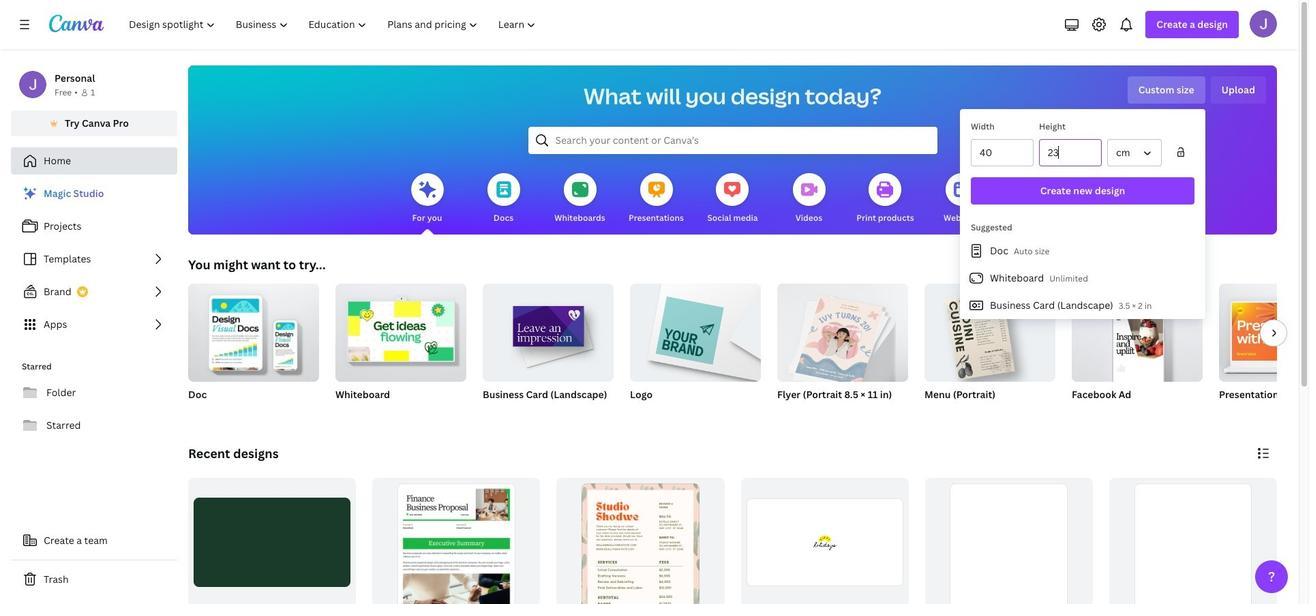 Task type: locate. For each thing, give the bounding box(es) containing it.
Search search field
[[555, 128, 910, 153]]

None number field
[[980, 140, 1025, 166], [1048, 140, 1093, 166], [980, 140, 1025, 166], [1048, 140, 1093, 166]]

None search field
[[528, 127, 937, 154]]

0 horizontal spatial list
[[11, 180, 177, 338]]

top level navigation element
[[120, 11, 548, 38]]

Units: cm button
[[1107, 139, 1162, 166]]

list
[[11, 180, 177, 338], [960, 237, 1206, 319]]

group
[[335, 278, 466, 419], [335, 278, 466, 382], [483, 278, 614, 419], [483, 278, 614, 382], [630, 278, 761, 419], [630, 278, 761, 382], [777, 278, 908, 419], [777, 278, 908, 386], [188, 284, 319, 419], [925, 284, 1056, 419], [925, 284, 1056, 382], [1072, 284, 1203, 419], [1072, 284, 1203, 382], [1219, 284, 1309, 419], [1219, 284, 1309, 382], [372, 478, 540, 604], [557, 478, 724, 604], [741, 478, 909, 604], [925, 478, 1093, 604], [1109, 478, 1277, 604]]



Task type: vqa. For each thing, say whether or not it's contained in the screenshot.
1 FILTER OPTIONS SELECTED element
no



Task type: describe. For each thing, give the bounding box(es) containing it.
jacob simon image
[[1250, 10, 1277, 38]]

1 horizontal spatial list
[[960, 237, 1206, 319]]



